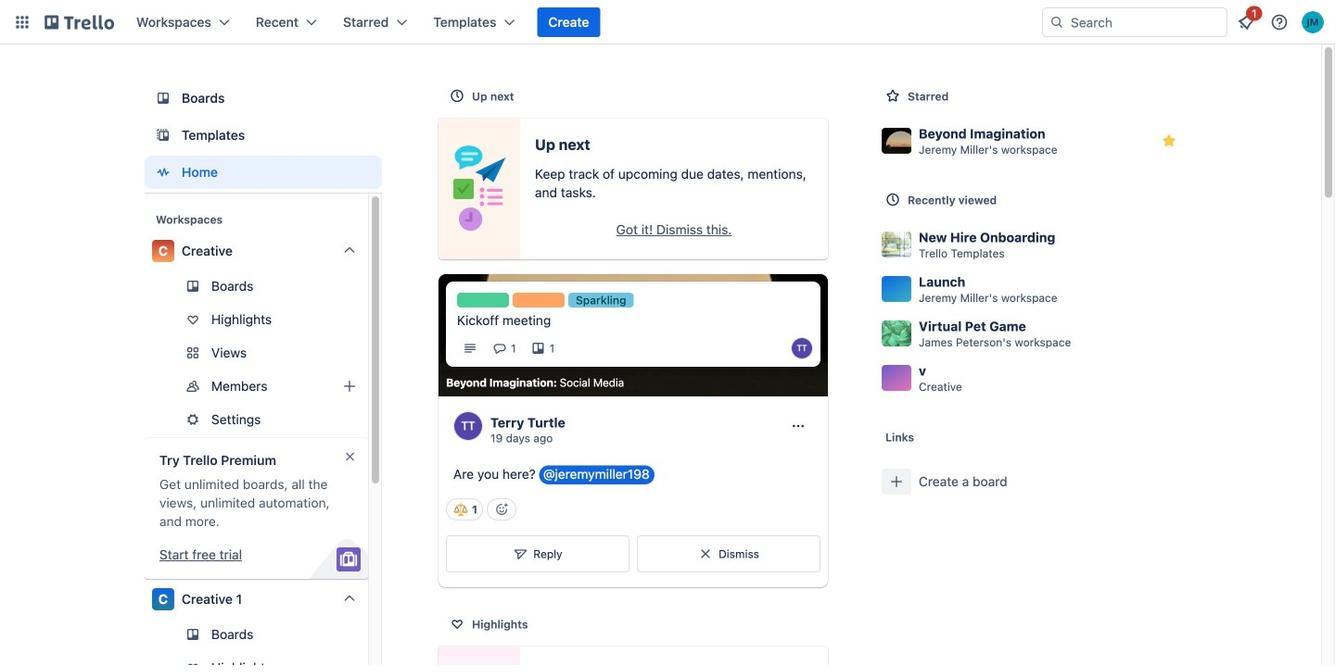 Task type: describe. For each thing, give the bounding box(es) containing it.
back to home image
[[45, 7, 114, 37]]

home image
[[152, 161, 174, 184]]

color: orange, title: none image
[[513, 293, 565, 308]]

forward image
[[364, 342, 387, 364]]

search image
[[1050, 15, 1065, 30]]

1 forward image from the top
[[364, 376, 387, 398]]

2 forward image from the top
[[364, 409, 387, 431]]

board image
[[152, 87, 174, 109]]



Task type: locate. For each thing, give the bounding box(es) containing it.
color: sky, title: "sparkling" element
[[568, 293, 634, 308]]

forward image down forward icon
[[364, 409, 387, 431]]

forward image right add image
[[364, 376, 387, 398]]

forward image
[[364, 376, 387, 398], [364, 409, 387, 431]]

template board image
[[152, 124, 174, 147]]

add reaction image
[[487, 499, 517, 521]]

add image
[[338, 376, 361, 398]]

jeremy miller (jeremymiller198) image
[[1302, 11, 1324, 33]]

primary element
[[0, 0, 1335, 45]]

Search field
[[1042, 7, 1228, 37]]

1 notification image
[[1235, 11, 1257, 33]]

1 vertical spatial forward image
[[364, 409, 387, 431]]

color: green, title: none image
[[457, 293, 509, 308]]

open information menu image
[[1270, 13, 1289, 32]]

0 vertical spatial forward image
[[364, 376, 387, 398]]

click to unstar beyond imagination. it will be removed from your starred list. image
[[1160, 132, 1179, 150]]



Task type: vqa. For each thing, say whether or not it's contained in the screenshot.
Save
no



